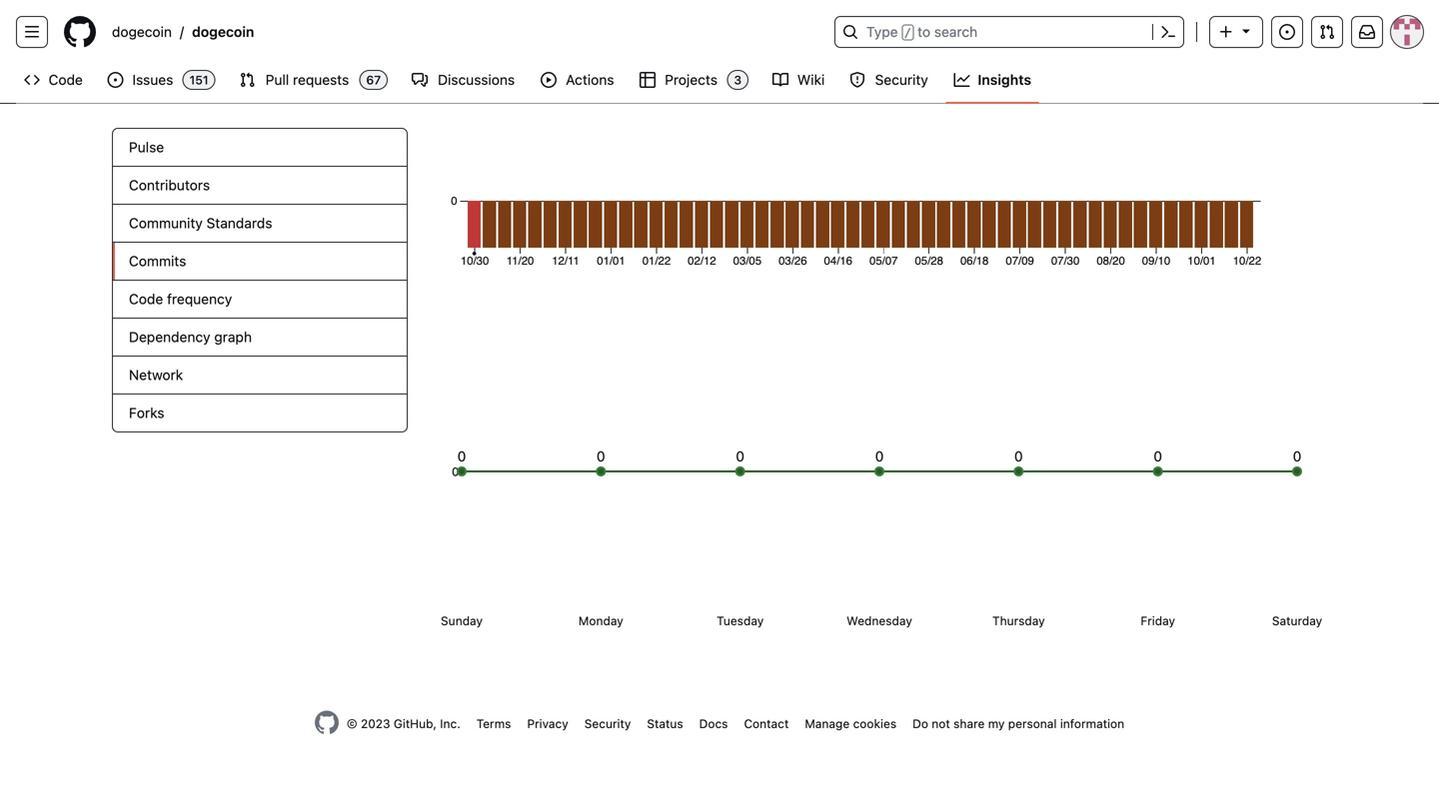 Task type: describe. For each thing, give the bounding box(es) containing it.
forks link
[[113, 395, 407, 432]]

2 dogecoin link from the left
[[184, 16, 262, 48]]

search
[[935, 23, 978, 40]]

dogecoin / dogecoin
[[112, 23, 254, 40]]

commits link
[[113, 243, 407, 281]]

homepage image
[[64, 16, 96, 48]]

docs link
[[700, 718, 728, 732]]

share
[[954, 718, 985, 732]]

network
[[129, 367, 183, 383]]

commits
[[129, 253, 186, 269]]

insights
[[978, 71, 1032, 88]]

issues
[[132, 71, 173, 88]]

actions
[[566, 71, 614, 88]]

code frequency link
[[113, 281, 407, 319]]

my
[[989, 718, 1005, 732]]

2023
[[361, 718, 391, 732]]

wiki
[[798, 71, 825, 88]]

© 2023 github, inc.
[[347, 718, 461, 732]]

2 dogecoin from the left
[[192, 23, 254, 40]]

pulse
[[129, 139, 164, 155]]

cookies
[[854, 718, 897, 732]]

dependency graph link
[[113, 319, 407, 357]]

0 vertical spatial security
[[876, 71, 929, 88]]

privacy
[[527, 718, 569, 732]]

pulse link
[[113, 129, 407, 167]]

do not share my personal information button
[[913, 716, 1125, 734]]

manage cookies
[[805, 718, 897, 732]]

status
[[647, 718, 684, 732]]

graph
[[214, 329, 252, 345]]

homepage image
[[315, 712, 339, 736]]

issue opened image
[[1280, 24, 1296, 40]]

play image
[[541, 72, 557, 88]]

triangle down image
[[1239, 22, 1255, 38]]

issue opened image
[[107, 72, 123, 88]]

discussions link
[[404, 65, 525, 95]]

1 dogecoin from the left
[[112, 23, 172, 40]]

status link
[[647, 718, 684, 732]]

forks
[[129, 405, 165, 421]]

151
[[189, 73, 209, 87]]

privacy link
[[527, 718, 569, 732]]

wiki link
[[765, 65, 834, 95]]

network link
[[113, 357, 407, 395]]

terms
[[477, 718, 511, 732]]

insights link
[[946, 65, 1040, 95]]

contact link
[[744, 718, 789, 732]]

command palette image
[[1161, 24, 1177, 40]]

code frequency
[[129, 291, 232, 307]]

standards
[[207, 215, 272, 231]]

inc.
[[440, 718, 461, 732]]

dependency graph
[[129, 329, 252, 345]]

plus image
[[1219, 24, 1235, 40]]

personal
[[1009, 718, 1057, 732]]



Task type: vqa. For each thing, say whether or not it's contained in the screenshot.
'Type'
yes



Task type: locate. For each thing, give the bounding box(es) containing it.
security link down type
[[842, 65, 938, 95]]

/ for type
[[905, 26, 912, 40]]

code inside code link
[[49, 71, 83, 88]]

1 horizontal spatial security
[[876, 71, 929, 88]]

insights element
[[112, 128, 408, 433]]

0 vertical spatial security link
[[842, 65, 938, 95]]

list
[[104, 16, 823, 48]]

requests
[[293, 71, 349, 88]]

pull requests
[[266, 71, 349, 88]]

code image
[[24, 72, 40, 88]]

67
[[366, 73, 381, 87]]

3
[[734, 73, 742, 87]]

security link left status link
[[585, 718, 631, 732]]

dogecoin link up issues
[[104, 16, 180, 48]]

security left status link
[[585, 718, 631, 732]]

information
[[1061, 718, 1125, 732]]

book image
[[773, 72, 789, 88]]

manage
[[805, 718, 850, 732]]

list containing dogecoin / dogecoin
[[104, 16, 823, 48]]

code link
[[16, 65, 91, 95]]

do
[[913, 718, 929, 732]]

to
[[918, 23, 931, 40]]

contributors link
[[113, 167, 407, 205]]

terms link
[[477, 718, 511, 732]]

0 horizontal spatial dogecoin link
[[104, 16, 180, 48]]

0 horizontal spatial security link
[[585, 718, 631, 732]]

shield image
[[850, 72, 866, 88]]

code down the commits
[[129, 291, 163, 307]]

security right shield "image"
[[876, 71, 929, 88]]

type
[[867, 23, 899, 40]]

notifications image
[[1360, 24, 1376, 40]]

1 horizontal spatial security link
[[842, 65, 938, 95]]

contact
[[744, 718, 789, 732]]

1 horizontal spatial code
[[129, 291, 163, 307]]

github,
[[394, 718, 437, 732]]

pull
[[266, 71, 289, 88]]

do not share my personal information
[[913, 718, 1125, 732]]

1 horizontal spatial dogecoin
[[192, 23, 254, 40]]

code for code
[[49, 71, 83, 88]]

contributors
[[129, 177, 210, 193]]

dogecoin link
[[104, 16, 180, 48], [184, 16, 262, 48]]

actions link
[[533, 65, 624, 95]]

1 vertical spatial security
[[585, 718, 631, 732]]

code
[[49, 71, 83, 88], [129, 291, 163, 307]]

0 vertical spatial code
[[49, 71, 83, 88]]

discussions
[[438, 71, 515, 88]]

table image
[[640, 72, 656, 88]]

/ inside type / to search
[[905, 26, 912, 40]]

comment discussion image
[[412, 72, 428, 88]]

security
[[876, 71, 929, 88], [585, 718, 631, 732]]

graph image
[[954, 72, 970, 88]]

©
[[347, 718, 358, 732]]

1 horizontal spatial /
[[905, 26, 912, 40]]

manage cookies button
[[805, 716, 897, 734]]

security link
[[842, 65, 938, 95], [585, 718, 631, 732]]

frequency
[[167, 291, 232, 307]]

0 horizontal spatial security
[[585, 718, 631, 732]]

/
[[180, 23, 184, 40], [905, 26, 912, 40]]

0 horizontal spatial dogecoin
[[112, 23, 172, 40]]

1 dogecoin link from the left
[[104, 16, 180, 48]]

dogecoin up the 151
[[192, 23, 254, 40]]

code for code frequency
[[129, 291, 163, 307]]

dogecoin link up the 151
[[184, 16, 262, 48]]

0 horizontal spatial code
[[49, 71, 83, 88]]

dogecoin up issues
[[112, 23, 172, 40]]

1 horizontal spatial dogecoin link
[[184, 16, 262, 48]]

type / to search
[[867, 23, 978, 40]]

dependency
[[129, 329, 211, 345]]

community standards link
[[113, 205, 407, 243]]

1 vertical spatial security link
[[585, 718, 631, 732]]

git pull request image
[[240, 72, 256, 88]]

dogecoin
[[112, 23, 172, 40], [192, 23, 254, 40]]

/ for dogecoin
[[180, 23, 184, 40]]

/ inside dogecoin / dogecoin
[[180, 23, 184, 40]]

not
[[932, 718, 951, 732]]

community
[[129, 215, 203, 231]]

community standards
[[129, 215, 272, 231]]

0 horizontal spatial /
[[180, 23, 184, 40]]

code inside code frequency link
[[129, 291, 163, 307]]

code right code icon
[[49, 71, 83, 88]]

projects
[[665, 71, 718, 88]]

1 vertical spatial code
[[129, 291, 163, 307]]

docs
[[700, 718, 728, 732]]

git pull request image
[[1320, 24, 1336, 40]]



